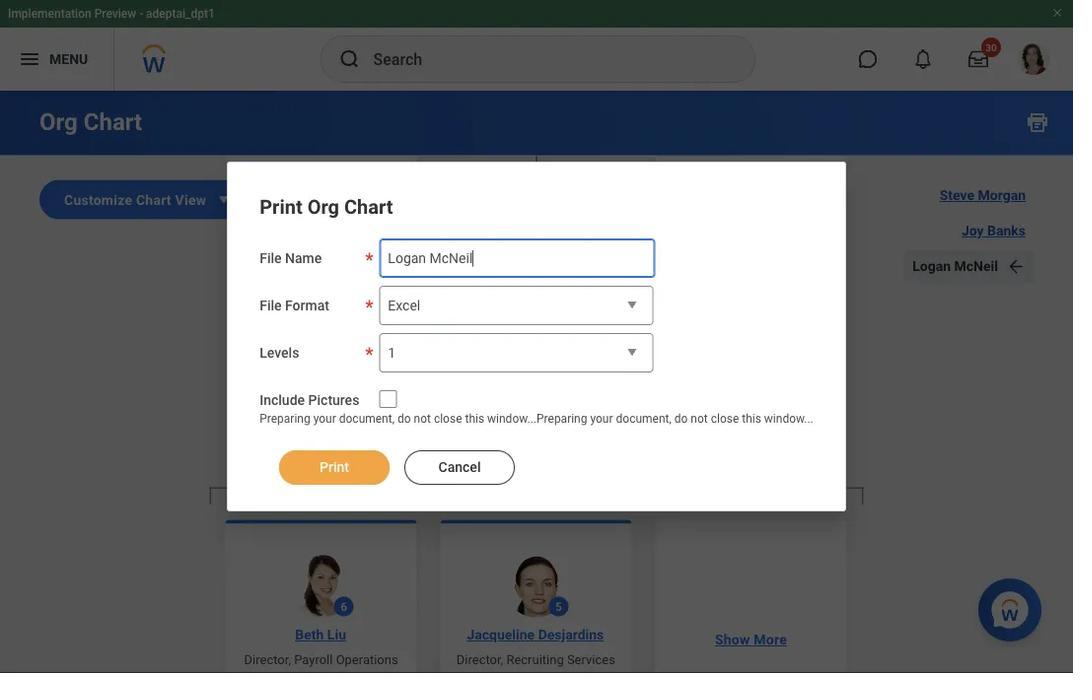 Task type: vqa. For each thing, say whether or not it's contained in the screenshot.
2nd do from the right
yes



Task type: describe. For each thing, give the bounding box(es) containing it.
cancel
[[439, 460, 481, 476]]

preparing your document, do not close this window... preparing your document, do not close this window...
[[260, 412, 814, 426]]

1 window... from the left
[[487, 412, 537, 426]]

logan mcneil
[[913, 258, 998, 275]]

view
[[175, 192, 206, 208]]

director, recruiting services
[[457, 653, 616, 668]]

steve
[[940, 187, 975, 204]]

beth
[[295, 627, 324, 644]]

cancel button
[[405, 451, 515, 485]]

arrow left image
[[1006, 257, 1026, 277]]

jacqueline desjardins link
[[460, 626, 612, 646]]

show more button
[[706, 625, 797, 657]]

joy banks
[[962, 223, 1026, 239]]

jacqueline desjardins
[[467, 627, 604, 644]]

2 close from the left
[[711, 412, 739, 426]]

beth liu
[[295, 627, 346, 644]]

1 close from the left
[[434, 412, 462, 426]]

implementation preview -   adeptai_dpt1 banner
[[0, 0, 1073, 91]]

excel
[[388, 298, 421, 314]]

print org chart dialog
[[227, 162, 846, 512]]

2 this from the left
[[742, 412, 762, 426]]

services
[[568, 653, 616, 668]]

5
[[556, 600, 563, 614]]

levels
[[260, 345, 299, 362]]

6
[[341, 600, 347, 614]]

preview
[[94, 7, 136, 21]]

profile logan mcneil element
[[1006, 37, 1062, 81]]

excel button
[[379, 286, 653, 327]]

org chart
[[39, 108, 142, 136]]

customize chart view
[[64, 192, 206, 208]]

include pictures
[[260, 393, 359, 409]]

2 not from the left
[[691, 412, 708, 426]]

morgan
[[978, 187, 1026, 204]]

banks
[[988, 223, 1026, 239]]

print org chart
[[260, 195, 393, 219]]

1 this from the left
[[465, 412, 485, 426]]

1 your from the left
[[313, 412, 336, 426]]

logan
[[913, 258, 951, 275]]

close environment banner image
[[1052, 7, 1064, 19]]

print for print org chart
[[260, 195, 303, 219]]

director, for beth liu
[[244, 653, 291, 668]]

1 button
[[379, 334, 653, 374]]

director, payroll operations
[[244, 653, 398, 668]]

1
[[388, 345, 396, 362]]

pictures
[[308, 393, 359, 409]]

-
[[139, 7, 143, 21]]

file for file format
[[260, 298, 282, 314]]

liu
[[327, 627, 346, 644]]

1 document, from the left
[[339, 412, 395, 426]]

joy banks button
[[954, 216, 1034, 247]]

1 do from the left
[[398, 412, 411, 426]]

1 preparing from the left
[[260, 412, 310, 426]]

adeptai_dpt1
[[146, 7, 215, 21]]

recruiting
[[507, 653, 564, 668]]



Task type: locate. For each thing, give the bounding box(es) containing it.
1 horizontal spatial close
[[711, 412, 739, 426]]

org chart main content
[[0, 0, 1073, 674]]

0 horizontal spatial close
[[434, 412, 462, 426]]

file for file name
[[260, 251, 282, 267]]

0 horizontal spatial document,
[[339, 412, 395, 426]]

0 vertical spatial print
[[260, 195, 303, 219]]

1 horizontal spatial window...
[[764, 412, 814, 426]]

0 horizontal spatial window...
[[487, 412, 537, 426]]

1 horizontal spatial your
[[590, 412, 613, 426]]

org up name
[[307, 195, 339, 219]]

2 your from the left
[[590, 412, 613, 426]]

1 vertical spatial file
[[260, 298, 282, 314]]

chart
[[84, 108, 142, 136], [136, 192, 171, 208], [344, 195, 393, 219]]

2 do from the left
[[675, 412, 688, 426]]

beth liu link
[[287, 626, 354, 646]]

implementation preview -   adeptai_dpt1
[[8, 7, 215, 21]]

print for print
[[320, 460, 349, 476]]

1 horizontal spatial do
[[675, 412, 688, 426]]

print down pictures
[[320, 460, 349, 476]]

2 window... from the left
[[764, 412, 814, 426]]

chart inside button
[[136, 192, 171, 208]]

print button
[[279, 451, 390, 485]]

print org chart image
[[1026, 110, 1050, 134]]

show
[[716, 632, 751, 649]]

file left name
[[260, 251, 282, 267]]

notifications large image
[[914, 49, 933, 69]]

preparing down 1 dropdown button
[[537, 412, 587, 426]]

2 document, from the left
[[616, 412, 672, 426]]

2 director, from the left
[[457, 653, 504, 668]]

director, for jacqueline desjardins
[[457, 653, 504, 668]]

region
[[260, 435, 814, 487]]

logan mcneil button
[[905, 251, 1034, 283]]

1 horizontal spatial org
[[307, 195, 339, 219]]

caret down image
[[214, 190, 234, 210]]

jacqueline
[[467, 627, 535, 644]]

2 file from the top
[[260, 298, 282, 314]]

0 horizontal spatial print
[[260, 195, 303, 219]]

1 horizontal spatial preparing
[[537, 412, 587, 426]]

org up customize
[[39, 108, 78, 136]]

customize chart view button
[[39, 180, 255, 220]]

steve morgan
[[940, 187, 1026, 204]]

desjardins
[[539, 627, 604, 644]]

1 vertical spatial print
[[320, 460, 349, 476]]

file left format
[[260, 298, 282, 314]]

preparing down include
[[260, 412, 310, 426]]

name
[[285, 251, 322, 267]]

0 horizontal spatial do
[[398, 412, 411, 426]]

0 horizontal spatial your
[[313, 412, 336, 426]]

chart for customize
[[136, 192, 171, 208]]

org inside "dialog"
[[307, 195, 339, 219]]

1 horizontal spatial document,
[[616, 412, 672, 426]]

operations
[[336, 653, 398, 668]]

1 horizontal spatial not
[[691, 412, 708, 426]]

not
[[414, 412, 431, 426], [691, 412, 708, 426]]

print inside print button
[[320, 460, 349, 476]]

chart for org
[[84, 108, 142, 136]]

1 vertical spatial org
[[307, 195, 339, 219]]

0 horizontal spatial not
[[414, 412, 431, 426]]

steve morgan button
[[932, 180, 1034, 212]]

format
[[285, 298, 329, 314]]

2 preparing from the left
[[537, 412, 587, 426]]

print up file name
[[260, 195, 303, 219]]

1 horizontal spatial print
[[320, 460, 349, 476]]

1 file from the top
[[260, 251, 282, 267]]

0 vertical spatial org
[[39, 108, 78, 136]]

print
[[260, 195, 303, 219], [320, 460, 349, 476]]

document,
[[339, 412, 395, 426], [616, 412, 672, 426]]

0 horizontal spatial this
[[465, 412, 485, 426]]

close
[[434, 412, 462, 426], [711, 412, 739, 426]]

file
[[260, 251, 282, 267], [260, 298, 282, 314]]

window...
[[487, 412, 537, 426], [764, 412, 814, 426]]

file name
[[260, 251, 322, 267]]

0 horizontal spatial director,
[[244, 653, 291, 668]]

region inside print org chart "dialog"
[[260, 435, 814, 487]]

mcneil
[[955, 258, 998, 275]]

director, left 'payroll'
[[244, 653, 291, 668]]

logan mcneil, logan mcneil, 4 direct reports element
[[210, 505, 864, 674]]

org inside main content
[[39, 108, 78, 136]]

chart inside "dialog"
[[344, 195, 393, 219]]

payroll
[[294, 653, 333, 668]]

more
[[754, 632, 788, 649]]

customize
[[64, 192, 132, 208]]

search image
[[338, 47, 362, 71]]

joy
[[962, 223, 984, 239]]

0 vertical spatial file
[[260, 251, 282, 267]]

your
[[313, 412, 336, 426], [590, 412, 613, 426]]

1 horizontal spatial this
[[742, 412, 762, 426]]

0 horizontal spatial preparing
[[260, 412, 310, 426]]

implementation
[[8, 7, 91, 21]]

include
[[260, 393, 305, 409]]

org
[[39, 108, 78, 136], [307, 195, 339, 219]]

inbox large image
[[969, 49, 989, 69]]

file format
[[260, 298, 329, 314]]

preparing
[[260, 412, 310, 426], [537, 412, 587, 426]]

1 director, from the left
[[244, 653, 291, 668]]

director, down jacqueline
[[457, 653, 504, 668]]

do
[[398, 412, 411, 426], [675, 412, 688, 426]]

File Name text field
[[379, 239, 655, 278]]

region containing print
[[260, 435, 814, 487]]

director,
[[244, 653, 291, 668], [457, 653, 504, 668]]

show more
[[716, 632, 788, 649]]

1 horizontal spatial director,
[[457, 653, 504, 668]]

1 not from the left
[[414, 412, 431, 426]]

0 horizontal spatial org
[[39, 108, 78, 136]]

this
[[465, 412, 485, 426], [742, 412, 762, 426]]



